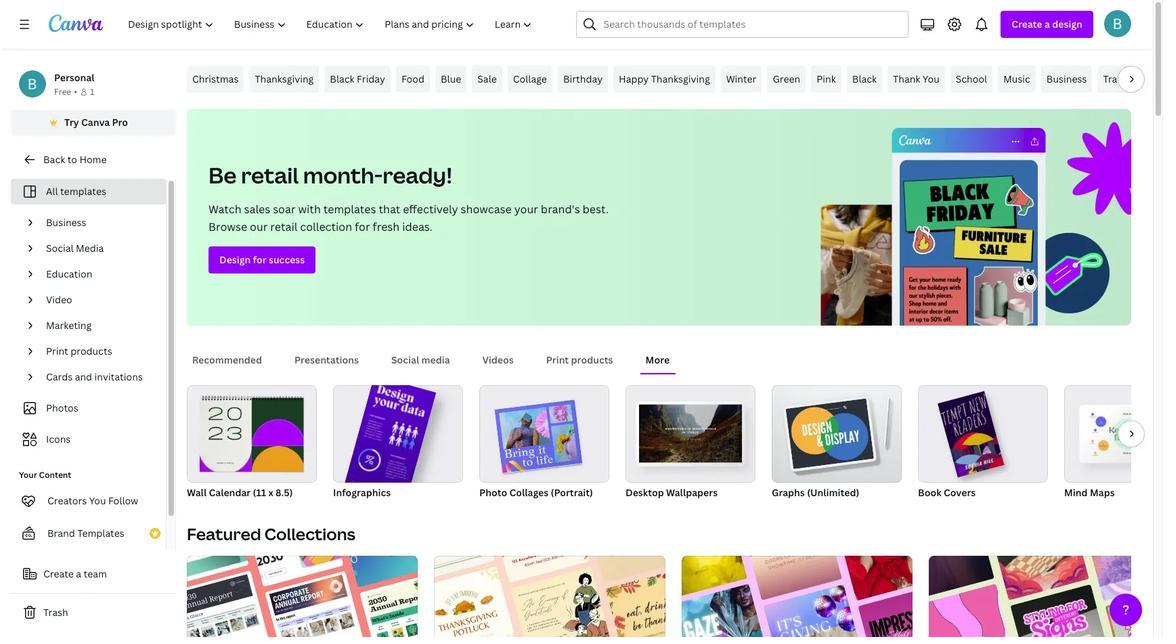 Task type: vqa. For each thing, say whether or not it's contained in the screenshot.
charts,
no



Task type: locate. For each thing, give the bounding box(es) containing it.
black inside black link
[[853, 72, 877, 85]]

(portrait)
[[551, 486, 593, 499]]

for left fresh
[[355, 219, 370, 234]]

you right thank
[[923, 72, 940, 85]]

1 black from the left
[[330, 72, 355, 85]]

a inside create a team button
[[76, 568, 81, 581]]

home
[[80, 153, 107, 166]]

1 vertical spatial you
[[89, 495, 106, 507]]

0 horizontal spatial create
[[43, 568, 74, 581]]

recommended button
[[187, 348, 268, 373]]

0 vertical spatial templates
[[60, 185, 106, 198]]

1 horizontal spatial black
[[853, 72, 877, 85]]

green link
[[768, 66, 806, 93]]

social media button
[[386, 348, 456, 373]]

videos button
[[477, 348, 519, 373]]

desktop wallpaper image
[[626, 385, 756, 483], [639, 405, 742, 463]]

business link right music link
[[1042, 66, 1093, 93]]

1 horizontal spatial products
[[571, 354, 613, 366]]

free
[[54, 86, 71, 98]]

christmas link
[[187, 66, 244, 93]]

0 horizontal spatial print
[[46, 345, 68, 358]]

a
[[1045, 18, 1051, 30], [76, 568, 81, 581]]

create a design button
[[1001, 11, 1094, 38]]

be retail month-ready!
[[209, 161, 453, 190]]

personal
[[54, 71, 94, 84]]

retail
[[241, 161, 299, 190], [270, 219, 298, 234]]

0 horizontal spatial a
[[76, 568, 81, 581]]

wallpapers
[[667, 486, 718, 499]]

print up cards
[[46, 345, 68, 358]]

templates
[[60, 185, 106, 198], [324, 202, 376, 217]]

showcase
[[461, 202, 512, 217]]

trash
[[43, 606, 68, 619]]

your
[[515, 202, 539, 217]]

try
[[64, 116, 79, 129]]

collage
[[513, 72, 547, 85]]

creators you follow
[[47, 495, 138, 507]]

a left team
[[76, 568, 81, 581]]

that
[[379, 202, 401, 217]]

and
[[75, 371, 92, 383]]

blue
[[441, 72, 462, 85]]

wall calendar (11 x 8.5) image inside wall calendar (11 x 8.5) link
[[200, 398, 304, 472]]

social
[[46, 242, 74, 255], [392, 354, 419, 366]]

products inside button
[[571, 354, 613, 366]]

0 vertical spatial create
[[1012, 18, 1043, 30]]

social left media on the left bottom of the page
[[392, 354, 419, 366]]

print products for the print products button
[[547, 354, 613, 366]]

0 horizontal spatial templates
[[60, 185, 106, 198]]

ready!
[[383, 161, 453, 190]]

social inside button
[[392, 354, 419, 366]]

wall calendar (11 x 8.5)
[[187, 486, 293, 499]]

0 vertical spatial for
[[355, 219, 370, 234]]

infographic image
[[332, 376, 437, 549], [333, 385, 463, 483]]

print inside button
[[547, 354, 569, 366]]

maps
[[1091, 486, 1116, 499]]

1 thanksgiving from the left
[[255, 72, 314, 85]]

book cover image
[[919, 385, 1049, 483], [938, 391, 1005, 478]]

black right pink
[[853, 72, 877, 85]]

retail down soar
[[270, 219, 298, 234]]

create left design at right
[[1012, 18, 1043, 30]]

food link
[[396, 66, 430, 93]]

winter link
[[721, 66, 762, 93]]

products left more
[[571, 354, 613, 366]]

photos
[[46, 402, 78, 415]]

photo
[[480, 486, 507, 499]]

black friday
[[330, 72, 385, 85]]

thank
[[894, 72, 921, 85]]

print for the print products button
[[547, 354, 569, 366]]

business link up media at top
[[41, 210, 158, 236]]

0 vertical spatial a
[[1045, 18, 1051, 30]]

1 horizontal spatial you
[[923, 72, 940, 85]]

2 black from the left
[[853, 72, 877, 85]]

1 horizontal spatial a
[[1045, 18, 1051, 30]]

black inside black friday link
[[330, 72, 355, 85]]

1 vertical spatial a
[[76, 568, 81, 581]]

0 vertical spatial business link
[[1042, 66, 1093, 93]]

8.5)
[[276, 486, 293, 499]]

team
[[84, 568, 107, 581]]

you for creators
[[89, 495, 106, 507]]

food
[[402, 72, 425, 85]]

photo collage (portrait) image
[[480, 385, 610, 483], [495, 400, 583, 474]]

create inside button
[[43, 568, 74, 581]]

invitations
[[95, 371, 143, 383]]

collection
[[300, 219, 352, 234]]

0 horizontal spatial social
[[46, 242, 74, 255]]

1 horizontal spatial business
[[1047, 72, 1088, 85]]

marketing
[[46, 319, 92, 332]]

christmas
[[192, 72, 239, 85]]

1 horizontal spatial for
[[355, 219, 370, 234]]

wall calendar (11 x 8.5) image
[[187, 385, 317, 483], [200, 398, 304, 472]]

1 horizontal spatial print products
[[547, 354, 613, 366]]

featured collections
[[187, 523, 356, 545]]

retail inside watch sales soar with templates that effectively showcase your brand's best. browse our retail collection for fresh ideas.
[[270, 219, 298, 234]]

create inside dropdown button
[[1012, 18, 1043, 30]]

retail up sales at the top of page
[[241, 161, 299, 190]]

pink
[[817, 72, 836, 85]]

best.
[[583, 202, 609, 217]]

brad klo image
[[1105, 10, 1132, 37]]

1 vertical spatial social
[[392, 354, 419, 366]]

•
[[74, 86, 77, 98]]

templates up collection
[[324, 202, 376, 217]]

you left follow
[[89, 495, 106, 507]]

0 horizontal spatial business
[[46, 216, 86, 229]]

0 horizontal spatial black
[[330, 72, 355, 85]]

0 horizontal spatial business link
[[41, 210, 158, 236]]

presentations
[[295, 354, 359, 366]]

black
[[330, 72, 355, 85], [853, 72, 877, 85]]

print products inside button
[[547, 354, 613, 366]]

all
[[46, 185, 58, 198]]

a left design at right
[[1045, 18, 1051, 30]]

0 vertical spatial social
[[46, 242, 74, 255]]

blue link
[[436, 66, 467, 93]]

fresh
[[373, 219, 400, 234]]

back
[[43, 153, 65, 166]]

0 horizontal spatial for
[[253, 253, 267, 266]]

1 vertical spatial templates
[[324, 202, 376, 217]]

green
[[773, 72, 801, 85]]

0 vertical spatial business
[[1047, 72, 1088, 85]]

top level navigation element
[[119, 11, 544, 38]]

thank you link
[[888, 66, 946, 93]]

0 vertical spatial you
[[923, 72, 940, 85]]

marketing link
[[41, 313, 158, 339]]

1 horizontal spatial templates
[[324, 202, 376, 217]]

pink link
[[812, 66, 842, 93]]

products
[[71, 345, 112, 358], [571, 354, 613, 366]]

1 vertical spatial retail
[[270, 219, 298, 234]]

black for black
[[853, 72, 877, 85]]

1 vertical spatial business link
[[41, 210, 158, 236]]

you
[[923, 72, 940, 85], [89, 495, 106, 507]]

graphs
[[772, 486, 805, 499]]

1 horizontal spatial thanksgiving
[[651, 72, 710, 85]]

social inside social media link
[[46, 242, 74, 255]]

create for create a team
[[43, 568, 74, 581]]

business up social media
[[46, 216, 86, 229]]

graph (unlimited) image
[[772, 385, 902, 483], [786, 399, 875, 469]]

1 vertical spatial create
[[43, 568, 74, 581]]

travel
[[1104, 72, 1131, 85]]

1 horizontal spatial social
[[392, 354, 419, 366]]

a inside the create a design dropdown button
[[1045, 18, 1051, 30]]

print for print products link
[[46, 345, 68, 358]]

products up the cards and invitations
[[71, 345, 112, 358]]

create left team
[[43, 568, 74, 581]]

desktop wallpapers link
[[626, 385, 756, 502]]

create
[[1012, 18, 1043, 30], [43, 568, 74, 581]]

icons
[[46, 433, 71, 446]]

None search field
[[577, 11, 909, 38]]

print
[[46, 345, 68, 358], [547, 354, 569, 366]]

templates right all
[[60, 185, 106, 198]]

video
[[46, 293, 72, 306]]

winter
[[727, 72, 757, 85]]

print right videos on the bottom left of page
[[547, 354, 569, 366]]

photo collage (portrait) image inside photo collages (portrait) link
[[495, 400, 583, 474]]

mind map image
[[1065, 385, 1164, 483], [1083, 408, 1164, 460]]

0 horizontal spatial you
[[89, 495, 106, 507]]

cards and invitations link
[[41, 364, 158, 390]]

for right the design
[[253, 253, 267, 266]]

black left friday
[[330, 72, 355, 85]]

design
[[1053, 18, 1083, 30]]

brand
[[47, 527, 75, 540]]

0 horizontal spatial thanksgiving
[[255, 72, 314, 85]]

1 horizontal spatial print
[[547, 354, 569, 366]]

book
[[919, 486, 942, 499]]

1 horizontal spatial create
[[1012, 18, 1043, 30]]

social up education
[[46, 242, 74, 255]]

be
[[209, 161, 237, 190]]

mind maps
[[1065, 486, 1116, 499]]

music link
[[999, 66, 1036, 93]]

business right music
[[1047, 72, 1088, 85]]

be retail month-ready! image
[[807, 109, 1132, 326]]

0 horizontal spatial products
[[71, 345, 112, 358]]

book covers
[[919, 486, 976, 499]]

follow
[[108, 495, 138, 507]]

0 horizontal spatial print products
[[46, 345, 112, 358]]



Task type: describe. For each thing, give the bounding box(es) containing it.
content
[[39, 469, 71, 481]]

mind maps link
[[1065, 385, 1164, 502]]

creators
[[47, 495, 87, 507]]

happy thanksgiving link
[[614, 66, 716, 93]]

mind
[[1065, 486, 1088, 499]]

sales
[[244, 202, 270, 217]]

presentations button
[[289, 348, 364, 373]]

education link
[[41, 261, 158, 287]]

create for create a design
[[1012, 18, 1043, 30]]

thanksgiving link
[[250, 66, 319, 93]]

social for social media
[[392, 354, 419, 366]]

social media link
[[41, 236, 158, 261]]

media
[[76, 242, 104, 255]]

brand templates
[[47, 527, 125, 540]]

trash link
[[11, 600, 176, 627]]

print products link
[[41, 339, 158, 364]]

black for black friday
[[330, 72, 355, 85]]

more
[[646, 354, 670, 366]]

1 vertical spatial for
[[253, 253, 267, 266]]

icons link
[[19, 427, 158, 453]]

cards
[[46, 371, 73, 383]]

print products button
[[541, 348, 619, 373]]

travel link
[[1098, 66, 1137, 93]]

effectively
[[403, 202, 458, 217]]

black link
[[847, 66, 883, 93]]

music
[[1004, 72, 1031, 85]]

infographics link
[[332, 376, 463, 549]]

birthday link
[[558, 66, 608, 93]]

soar
[[273, 202, 296, 217]]

success
[[269, 253, 305, 266]]

with
[[298, 202, 321, 217]]

happy
[[619, 72, 649, 85]]

graphs (unlimited) link
[[772, 385, 902, 502]]

your content
[[19, 469, 71, 481]]

mind map image inside mind maps link
[[1083, 408, 1164, 460]]

photo collages (portrait)
[[480, 486, 593, 499]]

school
[[956, 72, 988, 85]]

you for thank
[[923, 72, 940, 85]]

wall
[[187, 486, 207, 499]]

infographics
[[333, 486, 391, 499]]

design
[[219, 253, 251, 266]]

1
[[90, 86, 94, 98]]

create a design
[[1012, 18, 1083, 30]]

products for print products link
[[71, 345, 112, 358]]

brand's
[[541, 202, 580, 217]]

covers
[[944, 486, 976, 499]]

collages
[[510, 486, 549, 499]]

sale link
[[472, 66, 503, 93]]

design for success
[[219, 253, 305, 266]]

1 vertical spatial business
[[46, 216, 86, 229]]

our
[[250, 219, 268, 234]]

templates inside watch sales soar with templates that effectively showcase your brand's best. browse our retail collection for fresh ideas.
[[324, 202, 376, 217]]

a for design
[[1045, 18, 1051, 30]]

ideas.
[[402, 219, 433, 234]]

sale
[[478, 72, 497, 85]]

to
[[67, 153, 77, 166]]

graphs (unlimited)
[[772, 486, 860, 499]]

a for team
[[76, 568, 81, 581]]

collections
[[265, 523, 356, 545]]

browse
[[209, 219, 247, 234]]

watch
[[209, 202, 242, 217]]

create a team
[[43, 568, 107, 581]]

graph (unlimited) image inside graphs (unlimited) link
[[786, 399, 875, 469]]

thank you
[[894, 72, 940, 85]]

happy thanksgiving
[[619, 72, 710, 85]]

create a team button
[[11, 561, 176, 588]]

Search search field
[[604, 12, 901, 37]]

products for the print products button
[[571, 354, 613, 366]]

social media
[[392, 354, 450, 366]]

for inside watch sales soar with templates that effectively showcase your brand's best. browse our retail collection for fresh ideas.
[[355, 219, 370, 234]]

pro
[[112, 116, 128, 129]]

design for success link
[[209, 247, 316, 274]]

collage link
[[508, 66, 553, 93]]

desktop
[[626, 486, 664, 499]]

2 thanksgiving from the left
[[651, 72, 710, 85]]

cards and invitations
[[46, 371, 143, 383]]

social media
[[46, 242, 104, 255]]

photos link
[[19, 396, 158, 421]]

media
[[422, 354, 450, 366]]

social for social media
[[46, 242, 74, 255]]

templates
[[77, 527, 125, 540]]

try canva pro button
[[11, 110, 176, 135]]

birthday
[[564, 72, 603, 85]]

back to home
[[43, 153, 107, 166]]

0 vertical spatial retail
[[241, 161, 299, 190]]

wall calendar (11 x 8.5) link
[[187, 385, 317, 502]]

1 horizontal spatial business link
[[1042, 66, 1093, 93]]

brand templates link
[[11, 520, 166, 547]]

print products for print products link
[[46, 345, 112, 358]]

friday
[[357, 72, 385, 85]]

desktop wallpaper image inside "link"
[[639, 405, 742, 463]]

video link
[[41, 287, 158, 313]]



